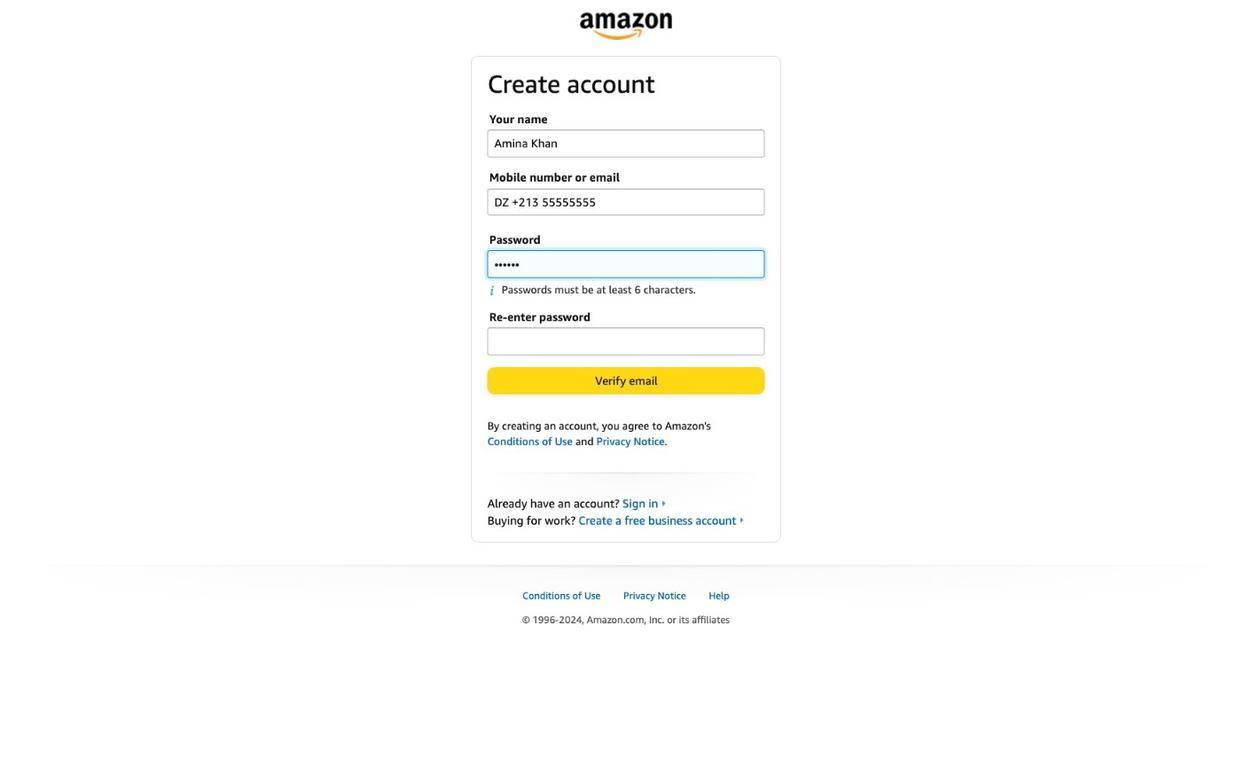 Task type: describe. For each thing, give the bounding box(es) containing it.
At least 6 characters password field
[[488, 251, 765, 278]]

alert image
[[490, 285, 502, 297]]

First and last name text field
[[488, 130, 765, 157]]



Task type: locate. For each thing, give the bounding box(es) containing it.
amazon image
[[581, 12, 672, 40]]

None password field
[[488, 328, 765, 355]]

None submit
[[489, 368, 764, 394]]

None email field
[[488, 188, 765, 216]]



Task type: vqa. For each thing, say whether or not it's contained in the screenshot.
First And Last Name TEXT BOX
yes



